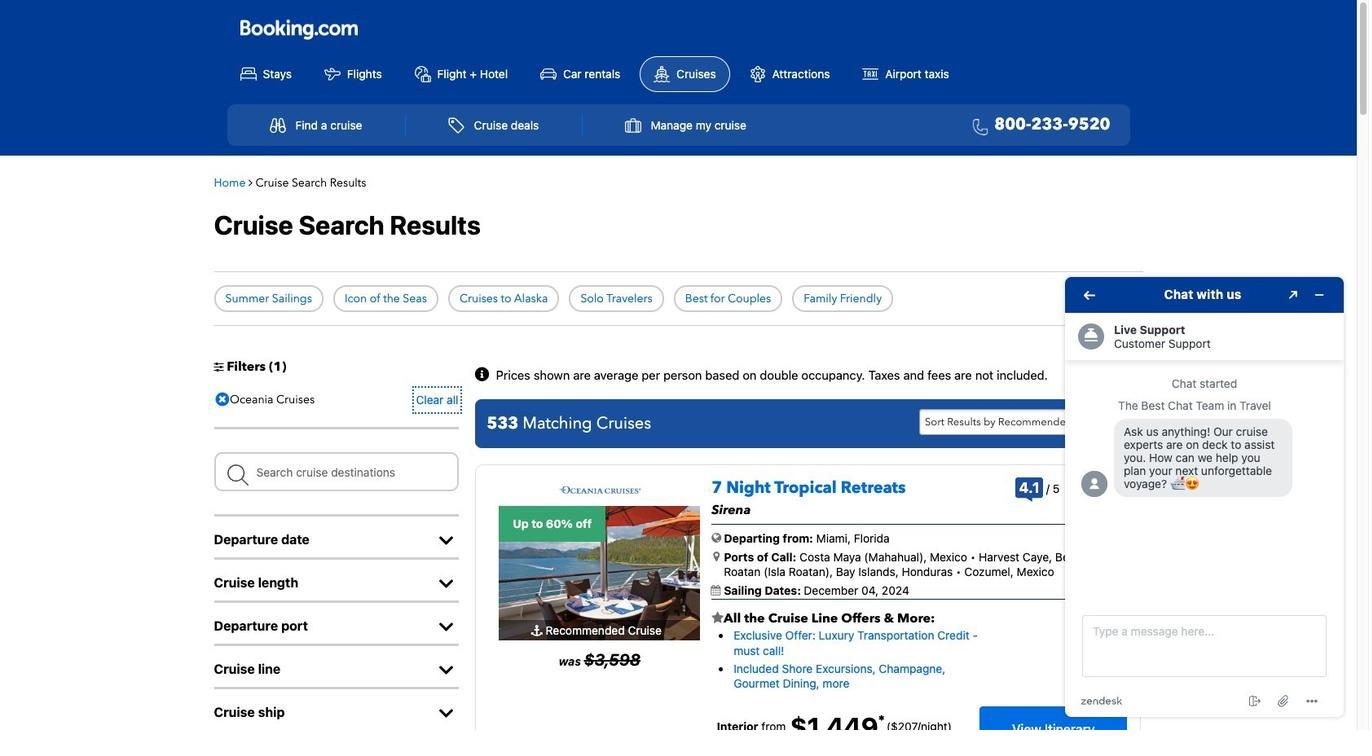 Task type: vqa. For each thing, say whether or not it's contained in the screenshot.
hide bonus offers link at bottom right
no



Task type: locate. For each thing, give the bounding box(es) containing it.
info label image
[[475, 367, 493, 383]]

angle right image
[[249, 177, 253, 188]]

1 vertical spatial chevron down image
[[434, 620, 459, 636]]

calendar image
[[711, 586, 721, 596]]

2 vertical spatial chevron down image
[[434, 706, 459, 722]]

1 chevron down image from the top
[[434, 533, 459, 550]]

None field
[[214, 453, 459, 492]]

0 vertical spatial chevron down image
[[434, 577, 459, 593]]

Search cruise destinations text field
[[214, 453, 459, 492]]

chevron down image
[[434, 533, 459, 550], [434, 663, 459, 679], [434, 706, 459, 722]]

0 vertical spatial chevron down image
[[434, 533, 459, 550]]

chevron down image
[[434, 577, 459, 593], [434, 620, 459, 636]]

main content
[[206, 164, 1152, 731]]

globe image
[[712, 532, 722, 544]]

1 chevron down image from the top
[[434, 577, 459, 593]]

oceania cruises image
[[558, 486, 642, 495]]

1 vertical spatial chevron down image
[[434, 663, 459, 679]]

map marker image
[[714, 551, 720, 563]]

times circle image
[[212, 388, 233, 412]]



Task type: describe. For each thing, give the bounding box(es) containing it.
2 chevron down image from the top
[[434, 620, 459, 636]]

2 chevron down image from the top
[[434, 663, 459, 679]]

anchor image
[[531, 625, 543, 637]]

asterisk image
[[879, 715, 885, 722]]

star image
[[712, 611, 724, 624]]

3 chevron down image from the top
[[434, 706, 459, 722]]

booking.com home image
[[240, 19, 358, 40]]

prices shown are average per person based on double occupancy. taxes and fees are not included. element
[[496, 369, 1048, 381]]

sliders image
[[214, 361, 224, 373]]

sirena image
[[499, 507, 701, 641]]

travel menu navigation
[[227, 104, 1130, 146]]



